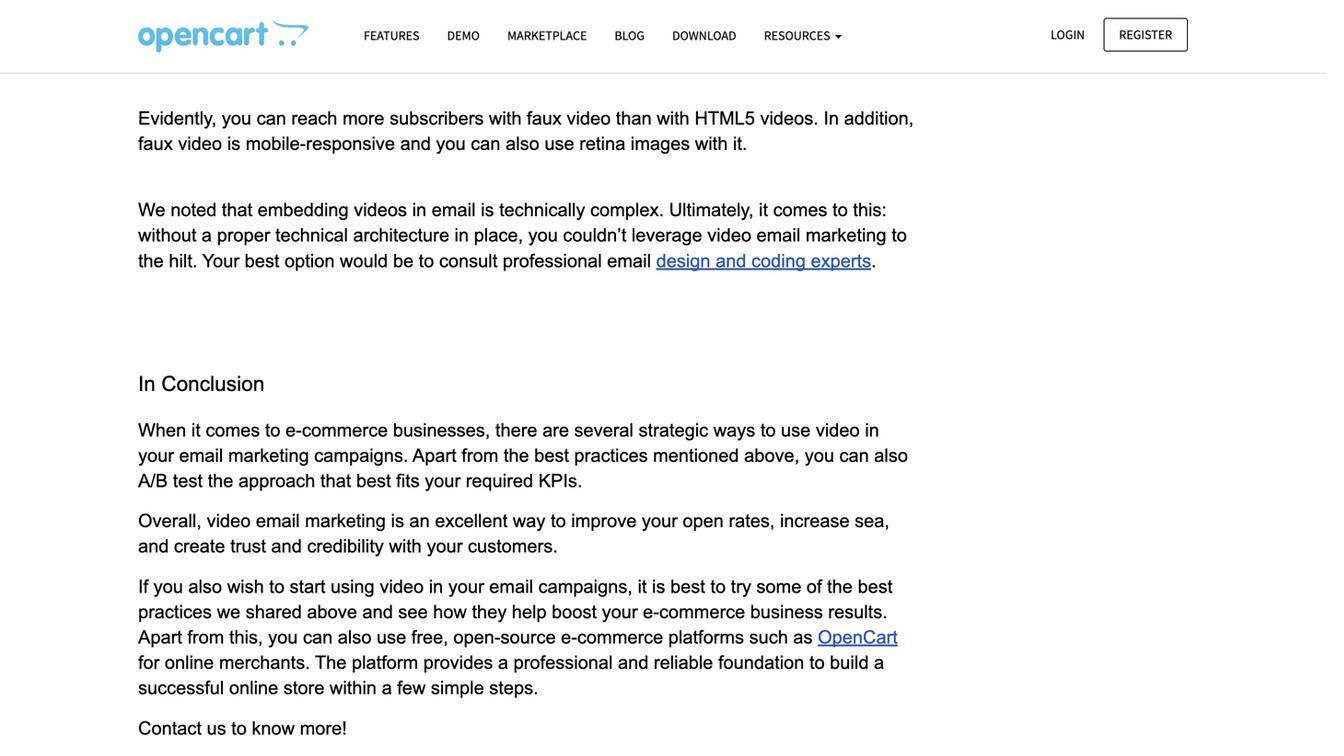 Task type: describe. For each thing, give the bounding box(es) containing it.
0 vertical spatial faux
[[527, 108, 562, 128]]

apart inside "if you also wish to start using video in your email campaigns, it is best to try some of the best practices we shared above and see how they help boost your e-commerce business results. apart from this, you can also use free, open-source e-commerce platforms such as"
[[138, 628, 182, 648]]

videos.
[[760, 108, 819, 128]]

can inside when it comes to e-commerce businesses, there are several strategic ways to use video in your email marketing campaigns. apart from the best practices mentioned above, you can also a/b test the approach that best fits your required kpis.
[[840, 446, 869, 466]]

comes inside when it comes to e-commerce businesses, there are several strategic ways to use video in your email marketing campaigns. apart from the best practices mentioned above, you can also a/b test the approach that best fits your required kpis.
[[206, 420, 260, 441]]

1 vertical spatial commerce
[[659, 602, 745, 623]]

there
[[495, 420, 537, 441]]

overall,
[[138, 511, 202, 532]]

approach
[[238, 471, 315, 491]]

noted
[[171, 200, 217, 220]]

some
[[757, 577, 802, 597]]

demo link
[[433, 19, 494, 52]]

an
[[409, 511, 430, 532]]

simple
[[431, 679, 484, 699]]

know
[[252, 719, 295, 739]]

email up place,
[[432, 200, 476, 220]]

is inside we noted that embedding videos in email is technically complex. ultimately, it comes to this: without a proper technical architecture in place, you couldn't leverage video email marketing to the hilt. your best option would be to consult professional email
[[481, 200, 494, 220]]

email inside 'overall, video email marketing is an excellent way to improve your open rates, increase sea, and create trust and credibility with your customers.'
[[256, 511, 300, 532]]

you right "if"
[[154, 577, 183, 597]]

it inside we noted that embedding videos in email is technically complex. ultimately, it comes to this: without a proper technical architecture in place, you couldn't leverage video email marketing to the hilt. your best option would be to consult professional email
[[759, 200, 768, 220]]

us
[[207, 719, 226, 739]]

email inside when it comes to e-commerce businesses, there are several strategic ways to use video in your email marketing campaigns. apart from the best practices mentioned above, you can also a/b test the approach that best fits your required kpis.
[[179, 446, 223, 466]]

rates,
[[729, 511, 775, 532]]

also down above
[[338, 628, 372, 648]]

opencart link
[[813, 626, 898, 649]]

your left open
[[642, 511, 678, 532]]

create
[[174, 537, 225, 557]]

marketing inside when it comes to e-commerce businesses, there are several strategic ways to use video in your email marketing campaigns. apart from the best practices mentioned above, you can also a/b test the approach that best fits your required kpis.
[[228, 446, 309, 466]]

of
[[807, 577, 822, 597]]

blog link
[[601, 19, 658, 52]]

open-
[[454, 628, 501, 648]]

addition,
[[844, 108, 914, 128]]

0 vertical spatial online
[[165, 653, 214, 673]]

demo
[[447, 27, 480, 44]]

sea,
[[855, 511, 890, 532]]

top 6 video email marketing best practices to grow your e-commerce business image
[[138, 19, 309, 52]]

reach
[[291, 108, 337, 128]]

the
[[315, 653, 347, 673]]

design and coding experts
[[656, 251, 871, 271]]

we
[[138, 200, 165, 220]]

overall, video email marketing is an excellent way to improve your open rates, increase sea, and create trust and credibility with your customers.
[[138, 511, 895, 557]]

the down there
[[504, 446, 529, 466]]

without
[[138, 225, 197, 246]]

is inside "if you also wish to start using video in your email campaigns, it is best to try some of the best practices we shared above and see how they help boost your e-commerce business results. apart from this, you can also use free, open-source e-commerce platforms such as"
[[652, 577, 665, 597]]

with up "images"
[[657, 108, 690, 128]]

wish
[[227, 577, 264, 597]]

commerce inside when it comes to e-commerce businesses, there are several strategic ways to use video in your email marketing campaigns. apart from the best practices mentioned above, you can also a/b test the approach that best fits your required kpis.
[[302, 420, 388, 441]]

successful
[[138, 679, 224, 699]]

is inside evidently, you can reach more subscribers with faux video than with html5 videos. in addition, faux video is mobile-responsive and you can also use retina images with it.
[[227, 134, 241, 154]]

best down campaigns.
[[356, 471, 391, 491]]

evidently, you can reach more subscribers with faux video than with html5 videos. in addition, faux video is mobile-responsive and you can also use retina images with it.
[[138, 108, 919, 154]]

can up the mobile-
[[257, 108, 286, 128]]

in up architecture
[[412, 200, 427, 220]]

evidently,
[[138, 108, 217, 128]]

design and coding experts link
[[651, 249, 871, 272]]

are
[[543, 420, 569, 441]]

source
[[501, 628, 556, 648]]

from inside "if you also wish to start using video in your email campaigns, it is best to try some of the best practices we shared above and see how they help boost your e-commerce business results. apart from this, you can also use free, open-source e-commerce platforms such as"
[[187, 628, 224, 648]]

how
[[433, 602, 467, 623]]

download
[[672, 27, 737, 44]]

best down are
[[534, 446, 569, 466]]

it inside "if you also wish to start using video in your email campaigns, it is best to try some of the best practices we shared above and see how they help boost your e-commerce business results. apart from this, you can also use free, open-source e-commerce platforms such as"
[[638, 577, 647, 597]]

for
[[138, 653, 160, 673]]

more
[[343, 108, 385, 128]]

2 vertical spatial e-
[[561, 628, 577, 648]]

can inside "if you also wish to start using video in your email campaigns, it is best to try some of the best practices we shared above and see how they help boost your e-commerce business results. apart from this, you can also use free, open-source e-commerce platforms such as"
[[303, 628, 333, 648]]

for online merchants. the platform provides a professional and reliable foundation to build a successful online store within a few simple steps.
[[138, 628, 903, 699]]

leverage
[[632, 225, 702, 246]]

0 horizontal spatial faux
[[138, 134, 173, 154]]

features
[[364, 27, 420, 44]]

and right trust
[[271, 537, 302, 557]]

video inside we noted that embedding videos in email is technically complex. ultimately, it comes to this: without a proper technical architecture in place, you couldn't leverage video email marketing to the hilt. your best option would be to consult professional email
[[707, 225, 752, 246]]

technically
[[499, 200, 585, 220]]

provides
[[423, 653, 493, 673]]

complex.
[[590, 200, 664, 220]]

with inside 'overall, video email marketing is an excellent way to improve your open rates, increase sea, and create trust and credibility with your customers.'
[[389, 537, 422, 557]]

video inside when it comes to e-commerce businesses, there are several strategic ways to use video in your email marketing campaigns. apart from the best practices mentioned above, you can also a/b test the approach that best fits your required kpis.
[[816, 420, 860, 441]]

features link
[[350, 19, 433, 52]]

see
[[398, 602, 428, 623]]

that inside we noted that embedding videos in email is technically complex. ultimately, it comes to this: without a proper technical architecture in place, you couldn't leverage video email marketing to the hilt. your best option would be to consult professional email
[[222, 200, 253, 220]]

build
[[830, 653, 869, 673]]

required
[[466, 471, 533, 491]]

.
[[871, 251, 877, 271]]

images
[[631, 134, 690, 154]]

your up a/b
[[138, 446, 174, 466]]

merchants.
[[219, 653, 310, 673]]

that inside when it comes to e-commerce businesses, there are several strategic ways to use video in your email marketing campaigns. apart from the best practices mentioned above, you can also a/b test the approach that best fits your required kpis.
[[320, 471, 351, 491]]

when it comes to e-commerce businesses, there are several strategic ways to use video in your email marketing campaigns. apart from the best practices mentioned above, you can also a/b test the approach that best fits your required kpis.
[[138, 420, 912, 491]]

video inside "if you also wish to start using video in your email campaigns, it is best to try some of the best practices we shared above and see how they help boost your e-commerce business results. apart from this, you can also use free, open-source e-commerce platforms such as"
[[380, 577, 424, 597]]

professional inside we noted that embedding videos in email is technically complex. ultimately, it comes to this: without a proper technical architecture in place, you couldn't leverage video email marketing to the hilt. your best option would be to consult professional email
[[503, 251, 602, 271]]

and inside evidently, you can reach more subscribers with faux video than with html5 videos. in addition, faux video is mobile-responsive and you can also use retina images with it.
[[400, 134, 431, 154]]

html5
[[695, 108, 755, 128]]

and inside the for online merchants. the platform provides a professional and reliable foundation to build a successful online store within a few simple steps.
[[618, 653, 649, 673]]

comes inside we noted that embedding videos in email is technically complex. ultimately, it comes to this: without a proper technical architecture in place, you couldn't leverage video email marketing to the hilt. your best option would be to consult professional email
[[773, 200, 828, 220]]

proper
[[217, 225, 270, 246]]

best up the results.
[[858, 577, 893, 597]]

marketing inside 'overall, video email marketing is an excellent way to improve your open rates, increase sea, and create trust and credibility with your customers.'
[[305, 511, 386, 532]]

the right "test"
[[208, 471, 233, 491]]

hilt.
[[169, 251, 198, 271]]

in inside "if you also wish to start using video in your email campaigns, it is best to try some of the best practices we shared above and see how they help boost your e-commerce business results. apart from this, you can also use free, open-source e-commerce platforms such as"
[[429, 577, 443, 597]]

your up the how
[[448, 577, 484, 597]]

conclusion
[[161, 372, 265, 396]]

coding
[[752, 251, 806, 271]]

help
[[512, 602, 547, 623]]

opencart
[[818, 628, 898, 648]]

couldn't
[[563, 225, 627, 246]]

samsung mail
[[182, 27, 304, 47]]

marketing inside we noted that embedding videos in email is technically complex. ultimately, it comes to this: without a proper technical architecture in place, you couldn't leverage video email marketing to the hilt. your best option would be to consult professional email
[[806, 225, 887, 246]]

above,
[[744, 446, 800, 466]]

ways
[[714, 420, 755, 441]]

more!
[[300, 719, 347, 739]]

try
[[731, 577, 751, 597]]

register link
[[1104, 18, 1188, 51]]

it inside when it comes to e-commerce businesses, there are several strategic ways to use video in your email marketing campaigns. apart from the best practices mentioned above, you can also a/b test the approach that best fits your required kpis.
[[191, 420, 201, 441]]

videos
[[354, 200, 407, 220]]

and inside "if you also wish to start using video in your email campaigns, it is best to try some of the best practices we shared above and see how they help boost your e-commerce business results. apart from this, you can also use free, open-source e-commerce platforms such as"
[[362, 602, 393, 623]]

you inside when it comes to e-commerce businesses, there are several strategic ways to use video in your email marketing campaigns. apart from the best practices mentioned above, you can also a/b test the approach that best fits your required kpis.
[[805, 446, 834, 466]]

reliable
[[654, 653, 713, 673]]

download link
[[658, 19, 750, 52]]

a left few
[[382, 679, 392, 699]]

mentioned
[[653, 446, 739, 466]]



Task type: locate. For each thing, give the bounding box(es) containing it.
0 horizontal spatial practices
[[138, 602, 212, 623]]

comes up coding
[[773, 200, 828, 220]]

practices down several
[[574, 446, 648, 466]]

also
[[506, 134, 540, 154], [874, 446, 908, 466], [188, 577, 222, 597], [338, 628, 372, 648]]

trust
[[230, 537, 266, 557]]

that down campaigns.
[[320, 471, 351, 491]]

email inside "if you also wish to start using video in your email campaigns, it is best to try some of the best practices we shared above and see how they help boost your e-commerce business results. apart from this, you can also use free, open-source e-commerce platforms such as"
[[489, 577, 533, 597]]

1 horizontal spatial in
[[824, 108, 839, 128]]

best left the try
[[671, 577, 705, 597]]

and down "overall,"
[[138, 537, 169, 557]]

professional inside the for online merchants. the platform provides a professional and reliable foundation to build a successful online store within a few simple steps.
[[514, 653, 613, 673]]

0 vertical spatial e-
[[286, 420, 302, 441]]

use up above,
[[781, 420, 811, 441]]

2 vertical spatial use
[[377, 628, 406, 648]]

1 horizontal spatial that
[[320, 471, 351, 491]]

fits
[[396, 471, 420, 491]]

practices down "if"
[[138, 602, 212, 623]]

1 vertical spatial e-
[[643, 602, 659, 623]]

we noted that embedding videos in email is technically complex. ultimately, it comes to this: without a proper technical architecture in place, you couldn't leverage video email marketing to the hilt. your best option would be to consult professional email
[[138, 200, 912, 271]]

marketplace link
[[494, 19, 601, 52]]

a
[[202, 225, 212, 246], [498, 653, 508, 673], [874, 653, 884, 673], [382, 679, 392, 699]]

professional down source
[[514, 653, 613, 673]]

consult
[[439, 251, 498, 271]]

few
[[397, 679, 426, 699]]

0 vertical spatial commerce
[[302, 420, 388, 441]]

embedding
[[258, 200, 349, 220]]

kpis.
[[539, 471, 583, 491]]

0 horizontal spatial e-
[[286, 420, 302, 441]]

you up the mobile-
[[222, 108, 251, 128]]

commerce up campaigns.
[[302, 420, 388, 441]]

1 horizontal spatial use
[[545, 134, 574, 154]]

0 vertical spatial comes
[[773, 200, 828, 220]]

is
[[227, 134, 241, 154], [481, 200, 494, 220], [391, 511, 404, 532], [652, 577, 665, 597]]

they
[[472, 602, 507, 623]]

a inside we noted that embedding videos in email is technically complex. ultimately, it comes to this: without a proper technical architecture in place, you couldn't leverage video email marketing to the hilt. your best option would be to consult professional email
[[202, 225, 212, 246]]

use inside when it comes to e-commerce businesses, there are several strategic ways to use video in your email marketing campaigns. apart from the best practices mentioned above, you can also a/b test the approach that best fits your required kpis.
[[781, 420, 811, 441]]

this,
[[229, 628, 263, 648]]

businesses,
[[393, 420, 490, 441]]

0 horizontal spatial online
[[165, 653, 214, 673]]

your down an
[[427, 537, 463, 557]]

the right of
[[827, 577, 853, 597]]

1 horizontal spatial it
[[638, 577, 647, 597]]

2 horizontal spatial it
[[759, 200, 768, 220]]

commerce up platforms
[[659, 602, 745, 623]]

such
[[749, 628, 788, 648]]

your
[[202, 251, 240, 271]]

if
[[138, 577, 148, 597]]

marketing up the credibility
[[305, 511, 386, 532]]

marketing
[[806, 225, 887, 246], [228, 446, 309, 466], [305, 511, 386, 532]]

also inside evidently, you can reach more subscribers with faux video than with html5 videos. in addition, faux video is mobile-responsive and you can also use retina images with it.
[[506, 134, 540, 154]]

it right when
[[191, 420, 201, 441]]

as
[[793, 628, 813, 648]]

ultimately,
[[669, 200, 754, 220]]

0 vertical spatial from
[[462, 446, 499, 466]]

the down without
[[138, 251, 164, 271]]

architecture
[[353, 225, 449, 246]]

0 horizontal spatial comes
[[206, 420, 260, 441]]

register
[[1119, 26, 1172, 43]]

the inside "if you also wish to start using video in your email campaigns, it is best to try some of the best practices we shared above and see how they help boost your e-commerce business results. apart from this, you can also use free, open-source e-commerce platforms such as"
[[827, 577, 853, 597]]

from inside when it comes to e-commerce businesses, there are several strategic ways to use video in your email marketing campaigns. apart from the best practices mentioned above, you can also a/b test the approach that best fits your required kpis.
[[462, 446, 499, 466]]

is right campaigns,
[[652, 577, 665, 597]]

from up required at the bottom left of the page
[[462, 446, 499, 466]]

0 vertical spatial in
[[824, 108, 839, 128]]

0 horizontal spatial apart
[[138, 628, 182, 648]]

0 vertical spatial that
[[222, 200, 253, 220]]

you down subscribers
[[436, 134, 466, 154]]

samsung
[[182, 27, 260, 47]]

contact
[[138, 719, 202, 739]]

using
[[331, 577, 375, 597]]

also up "technically"
[[506, 134, 540, 154]]

in up consult
[[455, 225, 469, 246]]

in
[[412, 200, 427, 220], [455, 225, 469, 246], [865, 420, 879, 441], [429, 577, 443, 597]]

2 vertical spatial it
[[638, 577, 647, 597]]

from down we at the left
[[187, 628, 224, 648]]

best
[[245, 251, 279, 271], [534, 446, 569, 466], [356, 471, 391, 491], [671, 577, 705, 597], [858, 577, 893, 597]]

2 vertical spatial marketing
[[305, 511, 386, 532]]

email up "test"
[[179, 446, 223, 466]]

and down subscribers
[[400, 134, 431, 154]]

use up platform
[[377, 628, 406, 648]]

subscribers
[[390, 108, 484, 128]]

is up place,
[[481, 200, 494, 220]]

your
[[138, 446, 174, 466], [425, 471, 461, 491], [642, 511, 678, 532], [427, 537, 463, 557], [448, 577, 484, 597], [602, 602, 638, 623]]

1 vertical spatial apart
[[138, 628, 182, 648]]

professional
[[503, 251, 602, 271], [514, 653, 613, 673]]

0 vertical spatial apart
[[413, 446, 457, 466]]

also inside when it comes to e-commerce businesses, there are several strategic ways to use video in your email marketing campaigns. apart from the best practices mentioned above, you can also a/b test the approach that best fits your required kpis.
[[874, 446, 908, 466]]

be
[[393, 251, 414, 271]]

is inside 'overall, video email marketing is an excellent way to improve your open rates, increase sea, and create trust and credibility with your customers.'
[[391, 511, 404, 532]]

results.
[[828, 602, 888, 623]]

commerce
[[302, 420, 388, 441], [659, 602, 745, 623], [577, 628, 663, 648]]

practices inside "if you also wish to start using video in your email campaigns, it is best to try some of the best practices we shared above and see how they help boost your e-commerce business results. apart from this, you can also use free, open-source e-commerce platforms such as"
[[138, 602, 212, 623]]

faux down marketplace link
[[527, 108, 562, 128]]

1 vertical spatial use
[[781, 420, 811, 441]]

resources
[[764, 27, 833, 44]]

1 vertical spatial comes
[[206, 420, 260, 441]]

it right campaigns,
[[638, 577, 647, 597]]

0 vertical spatial practices
[[574, 446, 648, 466]]

comes down conclusion
[[206, 420, 260, 441]]

can up the
[[303, 628, 333, 648]]

e- down boost
[[561, 628, 577, 648]]

the
[[138, 251, 164, 271], [504, 446, 529, 466], [208, 471, 233, 491], [827, 577, 853, 597]]

with left it.
[[695, 134, 728, 154]]

0 horizontal spatial it
[[191, 420, 201, 441]]

can down subscribers
[[471, 134, 501, 154]]

online down merchants.
[[229, 679, 278, 699]]

business
[[750, 602, 823, 623]]

use left retina
[[545, 134, 574, 154]]

it up design and coding experts
[[759, 200, 768, 220]]

store
[[284, 679, 325, 699]]

2 horizontal spatial use
[[781, 420, 811, 441]]

use inside "if you also wish to start using video in your email campaigns, it is best to try some of the best practices we shared above and see how they help boost your e-commerce business results. apart from this, you can also use free, open-source e-commerce platforms such as"
[[377, 628, 406, 648]]

0 horizontal spatial that
[[222, 200, 253, 220]]

with down an
[[389, 537, 422, 557]]

1 vertical spatial faux
[[138, 134, 173, 154]]

0 horizontal spatial use
[[377, 628, 406, 648]]

a down noted
[[202, 225, 212, 246]]

your down campaigns,
[[602, 602, 638, 623]]

e- up reliable
[[643, 602, 659, 623]]

email down couldn't
[[607, 251, 651, 271]]

and left coding
[[716, 251, 746, 271]]

this:
[[853, 200, 887, 220]]

email up the help
[[489, 577, 533, 597]]

start
[[290, 577, 326, 597]]

faux
[[527, 108, 562, 128], [138, 134, 173, 154]]

and left reliable
[[618, 653, 649, 673]]

retina
[[579, 134, 626, 154]]

1 horizontal spatial from
[[462, 446, 499, 466]]

online up successful
[[165, 653, 214, 673]]

in up the how
[[429, 577, 443, 597]]

0 vertical spatial use
[[545, 134, 574, 154]]

apart up for
[[138, 628, 182, 648]]

can up sea,
[[840, 446, 869, 466]]

we
[[217, 602, 241, 623]]

0 horizontal spatial in
[[138, 372, 156, 396]]

it.
[[733, 134, 747, 154]]

1 horizontal spatial practices
[[574, 446, 648, 466]]

a right build
[[874, 653, 884, 673]]

can
[[257, 108, 286, 128], [471, 134, 501, 154], [840, 446, 869, 466], [303, 628, 333, 648]]

use inside evidently, you can reach more subscribers with faux video than with html5 videos. in addition, faux video is mobile-responsive and you can also use retina images with it.
[[545, 134, 574, 154]]

2 horizontal spatial e-
[[643, 602, 659, 623]]

2 vertical spatial commerce
[[577, 628, 663, 648]]

if you also wish to start using video in your email campaigns, it is best to try some of the best practices we shared above and see how they help boost your e-commerce business results. apart from this, you can also use free, open-source e-commerce platforms such as
[[138, 577, 898, 648]]

mobile-
[[246, 134, 306, 154]]

0 horizontal spatial from
[[187, 628, 224, 648]]

best inside we noted that embedding videos in email is technically complex. ultimately, it comes to this: without a proper technical architecture in place, you couldn't leverage video email marketing to the hilt. your best option would be to consult professional email
[[245, 251, 279, 271]]

best down proper
[[245, 251, 279, 271]]

video
[[567, 108, 611, 128], [178, 134, 222, 154], [707, 225, 752, 246], [816, 420, 860, 441], [207, 511, 251, 532], [380, 577, 424, 597]]

1 horizontal spatial faux
[[527, 108, 562, 128]]

in inside when it comes to e-commerce businesses, there are several strategic ways to use video in your email marketing campaigns. apart from the best practices mentioned above, you can also a/b test the approach that best fits your required kpis.
[[865, 420, 879, 441]]

0 vertical spatial it
[[759, 200, 768, 220]]

technical
[[275, 225, 348, 246]]

in up when
[[138, 372, 156, 396]]

is left an
[[391, 511, 404, 532]]

platforms
[[668, 628, 744, 648]]

1 vertical spatial from
[[187, 628, 224, 648]]

in right videos. in the right top of the page
[[824, 108, 839, 128]]

1 vertical spatial marketing
[[228, 446, 309, 466]]

1 horizontal spatial online
[[229, 679, 278, 699]]

1 horizontal spatial comes
[[773, 200, 828, 220]]

you right above,
[[805, 446, 834, 466]]

is left the mobile-
[[227, 134, 241, 154]]

practices inside when it comes to e-commerce businesses, there are several strategic ways to use video in your email marketing campaigns. apart from the best practices mentioned above, you can also a/b test the approach that best fits your required kpis.
[[574, 446, 648, 466]]

mail
[[265, 27, 299, 47]]

1 vertical spatial it
[[191, 420, 201, 441]]

design
[[656, 251, 711, 271]]

1 vertical spatial professional
[[514, 653, 613, 673]]

you down "technically"
[[528, 225, 558, 246]]

commerce down boost
[[577, 628, 663, 648]]

login link
[[1035, 18, 1101, 51]]

improve
[[571, 511, 637, 532]]

to inside the for online merchants. the platform provides a professional and reliable foundation to build a successful online store within a few simple steps.
[[810, 653, 825, 673]]

apart down businesses,
[[413, 446, 457, 466]]

you inside we noted that embedding videos in email is technically complex. ultimately, it comes to this: without a proper technical architecture in place, you couldn't leverage video email marketing to the hilt. your best option would be to consult professional email
[[528, 225, 558, 246]]

marketing up experts
[[806, 225, 887, 246]]

place,
[[474, 225, 523, 246]]

1 horizontal spatial apart
[[413, 446, 457, 466]]

1 horizontal spatial e-
[[561, 628, 577, 648]]

free,
[[412, 628, 448, 648]]

apart
[[413, 446, 457, 466], [138, 628, 182, 648]]

a/b
[[138, 471, 168, 491]]

marketplace
[[507, 27, 587, 44]]

test
[[173, 471, 203, 491]]

faux down 'evidently,'
[[138, 134, 173, 154]]

from
[[462, 446, 499, 466], [187, 628, 224, 648]]

your right fits
[[425, 471, 461, 491]]

to inside 'overall, video email marketing is an excellent way to improve your open rates, increase sea, and create trust and credibility with your customers.'
[[551, 511, 566, 532]]

shared
[[246, 602, 302, 623]]

the inside we noted that embedding videos in email is technically complex. ultimately, it comes to this: without a proper technical architecture in place, you couldn't leverage video email marketing to the hilt. your best option would be to consult professional email
[[138, 251, 164, 271]]

credibility
[[307, 537, 384, 557]]

than
[[616, 108, 652, 128]]

strategic
[[639, 420, 708, 441]]

you down shared
[[268, 628, 298, 648]]

with right subscribers
[[489, 108, 522, 128]]

in inside evidently, you can reach more subscribers with faux video than with html5 videos. in addition, faux video is mobile-responsive and you can also use retina images with it.
[[824, 108, 839, 128]]

1 vertical spatial practices
[[138, 602, 212, 623]]

also up we at the left
[[188, 577, 222, 597]]

and inside design and coding experts link
[[716, 251, 746, 271]]

e- inside when it comes to e-commerce businesses, there are several strategic ways to use video in your email marketing campaigns. apart from the best practices mentioned above, you can also a/b test the approach that best fits your required kpis.
[[286, 420, 302, 441]]

foundation
[[718, 653, 804, 673]]

1 vertical spatial that
[[320, 471, 351, 491]]

email up trust
[[256, 511, 300, 532]]

video inside 'overall, video email marketing is an excellent way to improve your open rates, increase sea, and create trust and credibility with your customers.'
[[207, 511, 251, 532]]

campaigns.
[[314, 446, 408, 466]]

1 vertical spatial online
[[229, 679, 278, 699]]

0 vertical spatial marketing
[[806, 225, 887, 246]]

email up coding
[[757, 225, 801, 246]]

with
[[489, 108, 522, 128], [657, 108, 690, 128], [695, 134, 728, 154], [389, 537, 422, 557]]

apart inside when it comes to e-commerce businesses, there are several strategic ways to use video in your email marketing campaigns. apart from the best practices mentioned above, you can also a/b test the approach that best fits your required kpis.
[[413, 446, 457, 466]]

comes
[[773, 200, 828, 220], [206, 420, 260, 441]]

to
[[833, 200, 848, 220], [892, 225, 907, 246], [419, 251, 434, 271], [265, 420, 280, 441], [761, 420, 776, 441], [551, 511, 566, 532], [269, 577, 285, 597], [710, 577, 726, 597], [810, 653, 825, 673], [231, 719, 247, 739]]

open
[[683, 511, 724, 532]]

marketing up 'approach'
[[228, 446, 309, 466]]

e- up 'approach'
[[286, 420, 302, 441]]

a up the "steps."
[[498, 653, 508, 673]]

1 vertical spatial in
[[138, 372, 156, 396]]

in up sea,
[[865, 420, 879, 441]]

also up sea,
[[874, 446, 908, 466]]

and left see on the left of the page
[[362, 602, 393, 623]]

in conclusion
[[138, 372, 265, 396]]

login
[[1051, 26, 1085, 43]]

that up proper
[[222, 200, 253, 220]]

0 vertical spatial professional
[[503, 251, 602, 271]]

professional down couldn't
[[503, 251, 602, 271]]



Task type: vqa. For each thing, say whether or not it's contained in the screenshot.
Jan
no



